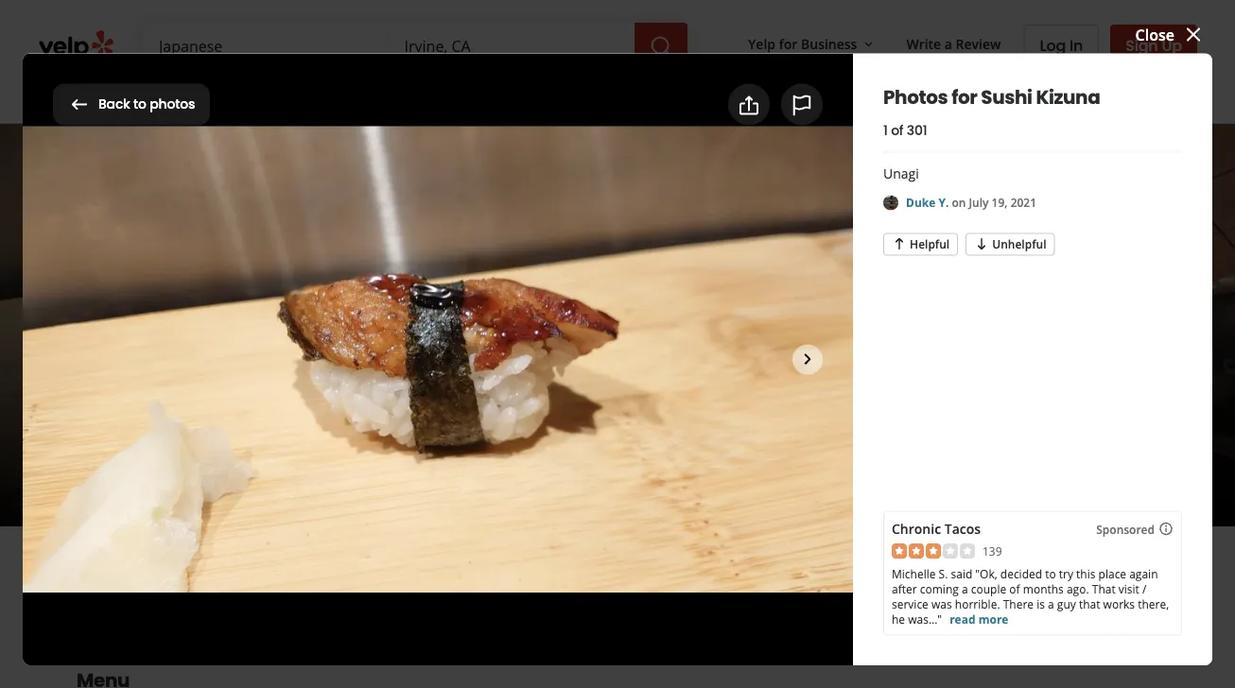 Task type: vqa. For each thing, say whether or not it's contained in the screenshot.
place
yes



Task type: locate. For each thing, give the bounding box(es) containing it.
(10)
[[413, 157, 440, 177]]

add inside add photos link
[[759, 94, 790, 115]]

write left review
[[906, 35, 941, 53]]

seafood link
[[384, 433, 445, 453]]

$$
[[180, 433, 197, 453]]

back to photos button
[[53, 84, 210, 125]]

0 vertical spatial add
[[759, 94, 790, 115]]

months
[[1023, 581, 1064, 597]]

coming
[[920, 581, 959, 597]]

for right back
[[150, 86, 186, 123]]

None search field
[[144, 23, 691, 68]]

add right 24 camera v2 icon
[[296, 575, 327, 596]]

0 vertical spatial 1
[[883, 122, 888, 140]]

1 vertical spatial write
[[122, 575, 161, 596]]

said
[[951, 566, 973, 582]]

0 horizontal spatial ,
[[300, 433, 304, 453]]

2:00
[[203, 466, 233, 487]]

duke
[[906, 195, 936, 210]]

24 external link v2 image
[[1120, 581, 1143, 603]]

- right am in the bottom of the page
[[194, 466, 199, 487]]

write for write a review
[[906, 35, 941, 53]]

Search photos text field
[[873, 86, 1182, 124]]

(301)
[[90, 157, 126, 177]]

24 share v2 image left share
[[414, 574, 437, 597]]

1 horizontal spatial of
[[1009, 581, 1020, 597]]

for down write a review link
[[952, 84, 977, 110]]

food
[[156, 157, 192, 177]]

of
[[891, 122, 904, 140], [1009, 581, 1020, 597]]

24 flag v2 image
[[791, 94, 813, 117]]

sign up link
[[1111, 25, 1197, 66]]

kizuna for all (301)
[[269, 86, 360, 123]]

16 info v2 image
[[1159, 522, 1174, 537]]

of left "301"
[[891, 122, 904, 140]]

0 horizontal spatial write
[[122, 575, 161, 596]]

photo
[[330, 575, 374, 596]]

chronic tacos link
[[892, 520, 981, 538]]

0 horizontal spatial to
[[133, 95, 146, 114]]

search image
[[650, 35, 673, 58]]

, left japanese link
[[300, 433, 304, 453]]

1 horizontal spatial 1
[[883, 122, 888, 140]]

1 horizontal spatial write
[[906, 35, 941, 53]]

sushi kizuna
[[77, 320, 369, 384]]

0 vertical spatial to
[[133, 95, 146, 114]]

tacos
[[945, 520, 981, 538]]

review
[[956, 35, 1001, 53]]

again
[[1129, 566, 1158, 582]]

sushi bars , japanese , seafood
[[222, 433, 445, 453]]

sushikizuna.weebly.com
[[829, 582, 1013, 602]]

2 horizontal spatial for
[[952, 84, 977, 110]]

drink (6)
[[470, 157, 532, 177]]

0 horizontal spatial photos
[[53, 86, 144, 123]]

y.
[[939, 195, 949, 210]]

sushi up 4.7 star rating image
[[77, 320, 203, 384]]

add inside add photo link
[[296, 575, 327, 596]]

/
[[1142, 581, 1147, 597]]

0 horizontal spatial 24 share v2 image
[[414, 574, 437, 597]]

photos up "301"
[[883, 84, 948, 110]]

1 horizontal spatial add
[[759, 94, 790, 115]]

in
[[1070, 35, 1083, 56]]

michelle
[[892, 566, 936, 582]]

1 vertical spatial of
[[1009, 581, 1020, 597]]

business
[[801, 35, 857, 53]]

1 vertical spatial 24 share v2 image
[[414, 574, 437, 597]]

0 horizontal spatial pm
[[302, 466, 326, 487]]

pm left 16 info v2 image at the bottom of page
[[372, 466, 396, 487]]

write right 24 star v2 'image'
[[122, 575, 161, 596]]

16 claim filled v2 image
[[77, 436, 92, 451]]

to
[[133, 95, 146, 114], [1045, 566, 1056, 582]]

that
[[1079, 596, 1100, 612]]

read
[[950, 611, 976, 627]]

, left seafood
[[377, 433, 381, 453]]

pm
[[302, 466, 326, 487], [372, 466, 396, 487]]

24 share v2 image
[[738, 94, 760, 117], [414, 574, 437, 597]]

2 , from the left
[[377, 433, 381, 453]]

1 vertical spatial to
[[1045, 566, 1056, 582]]

share button
[[398, 565, 504, 606]]

24 share v2 image inside the share button
[[414, 574, 437, 597]]

open
[[77, 466, 116, 487]]

photos for sushi kizuna for unagi
[[883, 84, 1100, 110]]

sign
[[1126, 35, 1158, 56]]

photos for all (301)
[[53, 86, 144, 123]]

1 left the month
[[543, 466, 552, 487]]

open 11:45 am - 2:00 pm, 4:30 pm - 9:00 pm
[[77, 466, 396, 487]]

menu
[[367, 157, 409, 177]]

1 vertical spatial 1
[[543, 466, 552, 487]]

write a review link
[[77, 565, 242, 606]]

0 vertical spatial of
[[891, 122, 904, 140]]

photos for sushi kizuna up (247)
[[53, 86, 360, 123]]

0 horizontal spatial of
[[891, 122, 904, 140]]

(6)
[[514, 157, 532, 177]]

yelp for business button
[[741, 27, 884, 61]]

0 horizontal spatial add
[[296, 575, 327, 596]]

to right back
[[133, 95, 146, 114]]

2 pm from the left
[[372, 466, 396, 487]]

add left 24 flag v2 icon
[[759, 94, 790, 115]]

kizuna up the "(16)"
[[269, 86, 360, 123]]

0 horizontal spatial photos
[[150, 95, 195, 114]]

add photos link
[[713, 84, 862, 125]]

next photo image
[[796, 348, 819, 371]]

0 horizontal spatial for
[[150, 86, 186, 123]]

1
[[883, 122, 888, 140], [543, 466, 552, 487]]

(949)
[[829, 636, 865, 656]]

1 horizontal spatial pm
[[372, 466, 396, 487]]

0 horizontal spatial -
[[194, 466, 199, 487]]

save
[[558, 575, 595, 596]]

24 camera v2 image
[[266, 574, 289, 597]]

unagi
[[883, 165, 919, 183]]

(247 reviews) link
[[280, 391, 375, 412]]

0 horizontal spatial photos for sushi kizuna
[[53, 86, 360, 123]]

inside
[[262, 157, 306, 177]]

1 horizontal spatial 24 share v2 image
[[738, 94, 760, 117]]

kizuna
[[1036, 84, 1100, 110], [269, 86, 360, 123], [212, 320, 369, 384]]

pm,
[[237, 466, 265, 487]]

0 horizontal spatial 1
[[543, 466, 552, 487]]

1 horizontal spatial for
[[779, 35, 798, 53]]

3 star rating image
[[892, 544, 975, 559]]

24 phone v2 image
[[1120, 635, 1143, 657]]

8882
[[899, 636, 934, 656]]

helpful
[[910, 236, 950, 251]]

1 left "301"
[[883, 122, 888, 140]]

1 horizontal spatial to
[[1045, 566, 1056, 582]]

(247)
[[196, 157, 232, 177]]

9:00
[[338, 466, 369, 487]]

japanese
[[308, 433, 377, 453]]

visit
[[1119, 581, 1140, 597]]

there
[[1003, 596, 1034, 612]]

716-
[[869, 636, 899, 656]]

write
[[906, 35, 941, 53], [122, 575, 161, 596]]

to inside button
[[133, 95, 146, 114]]

24 share v2 image left 24 flag v2 icon
[[738, 94, 760, 117]]

duke y. link
[[906, 195, 952, 210]]

photos down yelp for business button
[[794, 94, 846, 115]]

outside
[[562, 157, 620, 177]]

kizuna down log in
[[1036, 84, 1100, 110]]

photos right back
[[150, 95, 195, 114]]

4.7 star rating image
[[77, 386, 243, 417]]

sign up
[[1126, 35, 1182, 56]]

1 horizontal spatial -
[[330, 466, 335, 487]]

1 vertical spatial add
[[296, 575, 327, 596]]

tab list
[[53, 156, 657, 194]]

photos up 'all (301)'
[[53, 86, 144, 123]]

of right 'couple'
[[1009, 581, 1020, 597]]

bars
[[267, 433, 300, 453]]

pm right 4:30
[[302, 466, 326, 487]]

photos for sushi kizuna for all (301)
[[53, 86, 360, 123]]

to left the try
[[1045, 566, 1056, 582]]

back to photos
[[98, 95, 195, 114]]

review
[[179, 575, 227, 596]]

for right yelp
[[779, 35, 798, 53]]

photos for sushi kizuna down review
[[883, 84, 1100, 110]]

write a review
[[906, 35, 1001, 53]]

1 , from the left
[[300, 433, 304, 453]]

1 horizontal spatial photos
[[883, 84, 948, 110]]

- left 9:00
[[330, 466, 335, 487]]

photo of sushi kizuna - aliso viejo, ca, us. inside of the restaurant image
[[716, 124, 1235, 527]]

19,
[[992, 195, 1008, 210]]

drink
[[470, 157, 510, 177]]

1 horizontal spatial photos for sushi kizuna
[[883, 84, 1100, 110]]

0 vertical spatial write
[[906, 35, 941, 53]]

"ok, decided to try this place again after coming a couple of months ago. that visit / service was horrible. there is a guy that works there, he was…"
[[892, 566, 1169, 627]]

there,
[[1138, 596, 1169, 612]]

16 info v2 image
[[407, 468, 422, 483]]

16 chevron down v2 image
[[861, 37, 876, 52]]

4:30
[[268, 466, 299, 487]]

sushi
[[981, 84, 1032, 110], [191, 86, 264, 123], [77, 320, 203, 384], [222, 433, 263, 453]]

1 horizontal spatial ,
[[377, 433, 381, 453]]



Task type: describe. For each thing, give the bounding box(es) containing it.
log
[[1040, 35, 1066, 56]]

couple
[[971, 581, 1007, 597]]

updated
[[478, 466, 539, 487]]

info alert
[[407, 465, 635, 488]]

photos inside button
[[150, 95, 195, 114]]

on
[[952, 195, 966, 210]]

edit
[[465, 437, 486, 453]]

see hours link
[[646, 466, 717, 489]]

kizuna up (247
[[212, 320, 369, 384]]

write for write a review
[[122, 575, 161, 596]]

0 vertical spatial 24 share v2 image
[[738, 94, 760, 117]]

back
[[98, 95, 130, 114]]

month
[[556, 466, 605, 487]]

photos for unagi
[[883, 84, 948, 110]]

all (301)
[[68, 157, 126, 177]]

4.7 (247 reviews)
[[254, 391, 375, 412]]

add photos
[[759, 94, 846, 115]]

for for all (301)
[[150, 86, 186, 123]]

yelp for business
[[748, 35, 857, 53]]

is
[[1037, 596, 1045, 612]]

business categories element
[[144, 68, 1197, 123]]

read more link
[[950, 611, 1009, 627]]

24 star v2 image
[[92, 574, 114, 597]]

(16)
[[310, 157, 337, 177]]

24 save outline v2 image
[[528, 574, 550, 597]]

sponsored
[[1096, 522, 1155, 538]]

save button
[[512, 565, 611, 606]]

more
[[979, 611, 1009, 627]]

reviews)
[[314, 391, 375, 412]]

unhelpful
[[992, 236, 1047, 251]]

read more
[[950, 611, 1009, 627]]

close
[[1136, 24, 1175, 45]]

ago
[[608, 466, 635, 487]]

photo of sushi kizuna - aliso viejo, ca, us. unagi image
[[0, 124, 716, 527]]

july
[[969, 195, 989, 210]]

chronic
[[892, 520, 941, 538]]

2 - from the left
[[330, 466, 335, 487]]

up
[[1162, 35, 1182, 56]]

4.7
[[254, 391, 276, 412]]

log in link
[[1024, 25, 1099, 66]]

try
[[1059, 566, 1073, 582]]

all
[[68, 157, 87, 177]]

sushi up (247)
[[191, 86, 264, 123]]

write a review link
[[899, 27, 1009, 61]]

that
[[1092, 581, 1116, 597]]

close button
[[1136, 23, 1205, 46]]

was…"
[[908, 611, 942, 627]]

(949) 716-8882
[[829, 636, 934, 656]]

add photo
[[296, 575, 374, 596]]

add for add photos
[[759, 94, 790, 115]]

hours
[[677, 469, 709, 485]]

1 pm from the left
[[302, 466, 326, 487]]

16 helpful v2 image
[[892, 236, 907, 251]]

for inside button
[[779, 35, 798, 53]]

seafood
[[384, 433, 445, 453]]

chronic tacos
[[892, 520, 981, 538]]

am
[[166, 466, 190, 487]]

kizuna for unagi
[[1036, 84, 1100, 110]]

1 horizontal spatial photos
[[794, 94, 846, 115]]

food (247)
[[156, 157, 232, 177]]

inside (16)
[[262, 157, 337, 177]]

restaurants
[[159, 84, 233, 102]]

hours
[[430, 466, 474, 487]]

24 arrow left v2 image
[[68, 93, 91, 116]]

guy
[[1057, 596, 1076, 612]]

sushi down review
[[981, 84, 1032, 110]]

1 inside the info alert
[[543, 466, 552, 487]]

sushikizuna.weebly.com link
[[829, 582, 1013, 602]]

sushi up open 11:45 am - 2:00 pm, 4:30 pm - 9:00 pm
[[222, 433, 263, 453]]

301
[[907, 122, 927, 140]]

log in
[[1040, 35, 1083, 56]]

for for unagi
[[952, 84, 977, 110]]

to inside "ok, decided to try this place again after coming a couple of months ago. that visit / service was horrible. there is a guy that works there, he was…"
[[1045, 566, 1056, 582]]

"ok,
[[975, 566, 998, 582]]

claimed
[[96, 433, 155, 453]]

was
[[932, 596, 952, 612]]

139
[[983, 543, 1002, 559]]

tab list containing all (301)
[[53, 156, 657, 194]]

helpful button
[[883, 233, 958, 256]]

service
[[892, 596, 929, 612]]

(5)
[[624, 157, 642, 177]]

1 - from the left
[[194, 466, 199, 487]]

see
[[655, 469, 674, 485]]

this
[[1076, 566, 1096, 582]]

write a review
[[122, 575, 227, 596]]

of inside "ok, decided to try this place again after coming a couple of months ago. that visit / service was horrible. there is a guy that works there, he was…"
[[1009, 581, 1020, 597]]

24 add photo v2 image
[[729, 93, 752, 116]]

1 of 301
[[883, 122, 927, 140]]

duke y. on july 19, 2021
[[906, 195, 1037, 210]]

see hours
[[655, 469, 709, 485]]

add for add photo
[[296, 575, 327, 596]]

24 close v2 image
[[1182, 23, 1205, 46]]

16 nothelpful v2 image
[[974, 236, 989, 251]]

works
[[1103, 596, 1135, 612]]

ago.
[[1067, 581, 1089, 597]]



